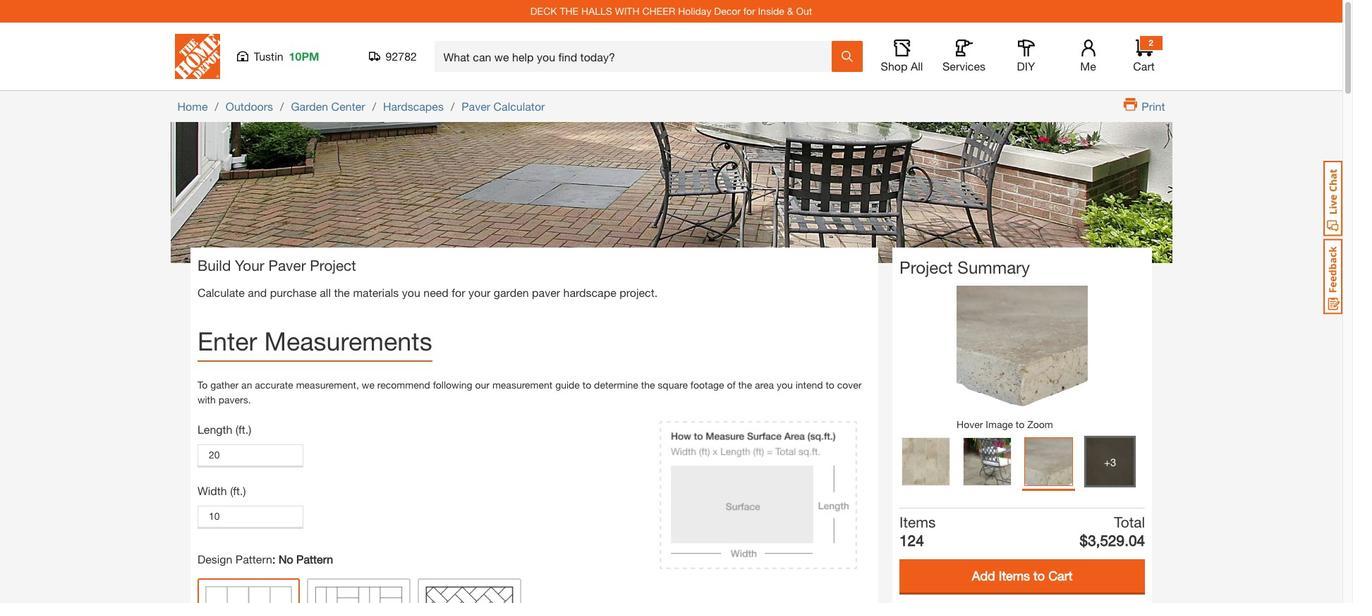 Task type: locate. For each thing, give the bounding box(es) containing it.
items
[[900, 514, 936, 531]]

halls
[[582, 5, 613, 17]]

1 pattern from the left
[[236, 553, 272, 566]]

complex patterns image
[[426, 587, 514, 604]]

to
[[198, 379, 208, 391]]

with
[[615, 5, 640, 17]]

our
[[475, 379, 490, 391]]

to gather an accurate measurement, we recommend following our measurement guide to determine the square footage of the area you intend to cover with pavers.
[[198, 379, 862, 406]]

home
[[178, 100, 208, 113]]

1 horizontal spatial you
[[777, 379, 793, 391]]

to left zoom
[[1016, 419, 1025, 431]]

your
[[235, 257, 264, 274]]

(ft.)
[[236, 423, 252, 436], [230, 484, 246, 498]]

length
[[198, 423, 233, 436]]

area
[[755, 379, 774, 391]]

calculator
[[494, 100, 545, 113]]

paver
[[462, 100, 491, 113], [269, 257, 306, 274]]

0 horizontal spatial pattern
[[236, 553, 272, 566]]

need
[[424, 286, 449, 299]]

paver up purchase
[[269, 257, 306, 274]]

None text field
[[198, 445, 303, 468], [198, 506, 303, 529], [198, 445, 303, 468], [198, 506, 303, 529]]

total
[[1115, 514, 1146, 531]]

image
[[986, 419, 1014, 431]]

purchase
[[270, 286, 317, 299]]

inside
[[758, 5, 785, 17]]

enter
[[198, 326, 257, 356]]

tustin 10pm
[[254, 49, 319, 63]]

live chat image
[[1324, 161, 1343, 236]]

pattern right no
[[297, 553, 333, 566]]

1 vertical spatial (ft.)
[[230, 484, 246, 498]]

tustin
[[254, 49, 283, 63]]

project up all
[[310, 257, 356, 274]]

me button
[[1066, 40, 1111, 73]]

you left need
[[402, 286, 421, 299]]

0 horizontal spatial paver
[[269, 257, 306, 274]]

1 horizontal spatial the
[[641, 379, 655, 391]]

paver left calculator
[[462, 100, 491, 113]]

124
[[900, 533, 925, 549]]

you inside the to gather an accurate measurement, we recommend following our measurement guide to determine the square footage of the area you intend to cover with pavers.
[[777, 379, 793, 391]]

0 horizontal spatial you
[[402, 286, 421, 299]]

to left cover
[[826, 379, 835, 391]]

0 vertical spatial paver
[[462, 100, 491, 113]]

(ft.) right width
[[230, 484, 246, 498]]

to
[[583, 379, 592, 391], [826, 379, 835, 391], [1016, 419, 1025, 431]]

cart 2
[[1134, 37, 1155, 73]]

outdoors link
[[226, 100, 273, 113]]

build your paver project
[[198, 257, 356, 274]]

accurate
[[255, 379, 293, 391]]

the left square
[[641, 379, 655, 391]]

project left "summary"
[[900, 258, 953, 278]]

garden center
[[291, 100, 365, 113]]

design pattern : no pattern
[[198, 553, 333, 566]]

paver calculator
[[462, 100, 545, 113]]

0 vertical spatial for
[[744, 5, 756, 17]]

cheer
[[643, 5, 676, 17]]

1 vertical spatial you
[[777, 379, 793, 391]]

the right all
[[334, 286, 350, 299]]

0 horizontal spatial the
[[334, 286, 350, 299]]

What can we help you find today? search field
[[444, 42, 831, 71]]

(ft.) right length
[[236, 423, 252, 436]]

pavers.
[[219, 394, 251, 406]]

cart
[[1134, 59, 1155, 73]]

:
[[272, 553, 276, 566]]

0 vertical spatial (ft.)
[[236, 423, 252, 436]]

1 vertical spatial paver
[[269, 257, 306, 274]]

paver calculator link
[[462, 100, 545, 113]]

action/print image
[[1125, 98, 1142, 115]]

1 vertical spatial for
[[452, 286, 466, 299]]

me
[[1081, 59, 1097, 73]]

deck the halls with cheer holiday decor for inside & out
[[531, 5, 813, 17]]

hardscapes link
[[383, 100, 444, 113]]

items 124
[[900, 514, 936, 549]]

0 horizontal spatial for
[[452, 286, 466, 299]]

services
[[943, 59, 986, 73]]

pattern
[[236, 553, 272, 566], [297, 553, 333, 566]]

(ft.) for length (ft.)
[[236, 423, 252, 436]]

hover
[[957, 419, 984, 431]]

following
[[433, 379, 473, 391]]

pattern left no
[[236, 553, 272, 566]]

and
[[248, 286, 267, 299]]

an
[[241, 379, 252, 391]]

summary
[[958, 258, 1031, 278]]

the home depot logo image
[[175, 34, 220, 79]]

no pattern image
[[205, 586, 293, 604]]

paver
[[532, 286, 561, 299]]

calculate
[[198, 286, 245, 299]]

for left inside
[[744, 5, 756, 17]]

measurements
[[264, 326, 432, 356]]

the
[[334, 286, 350, 299], [641, 379, 655, 391], [739, 379, 753, 391]]

0 vertical spatial you
[[402, 286, 421, 299]]

the right of on the bottom of the page
[[739, 379, 753, 391]]

1 horizontal spatial paver
[[462, 100, 491, 113]]

measurement
[[493, 379, 553, 391]]

measurement,
[[296, 379, 359, 391]]

for left your
[[452, 286, 466, 299]]

to right guide on the left bottom of page
[[583, 379, 592, 391]]

garden hardscapes measurements image
[[660, 421, 858, 570]]

1 horizontal spatial pattern
[[297, 553, 333, 566]]

feedback link image
[[1324, 239, 1343, 315]]

you right area
[[777, 379, 793, 391]]

for
[[744, 5, 756, 17], [452, 286, 466, 299]]



Task type: vqa. For each thing, say whether or not it's contained in the screenshot.
to-
no



Task type: describe. For each thing, give the bounding box(es) containing it.
all
[[911, 59, 924, 73]]

0 horizontal spatial to
[[583, 379, 592, 391]]

hardscape
[[564, 286, 617, 299]]

+ 3
[[1105, 456, 1117, 468]]

recommend
[[378, 379, 430, 391]]

10pm
[[289, 49, 319, 63]]

square
[[658, 379, 688, 391]]

width
[[198, 484, 227, 498]]

(ft.) for width (ft.)
[[230, 484, 246, 498]]

shop all
[[881, 59, 924, 73]]

width (ft.)
[[198, 484, 246, 498]]

materials
[[353, 286, 399, 299]]

center
[[331, 100, 365, 113]]

the
[[560, 5, 579, 17]]

project.
[[620, 286, 658, 299]]

gather
[[211, 379, 239, 391]]

calculate and purchase all the materials you need for your garden paver hardscape project.
[[198, 286, 658, 299]]

simple patterns image
[[315, 587, 403, 604]]

92782
[[386, 49, 417, 63]]

diy
[[1018, 59, 1036, 73]]

build
[[198, 257, 231, 274]]

home link
[[178, 100, 208, 113]]

all
[[320, 286, 331, 299]]

1 horizontal spatial to
[[826, 379, 835, 391]]

hardscapes
[[383, 100, 444, 113]]

$3,529.04
[[1080, 533, 1146, 549]]

design
[[198, 553, 233, 566]]

3
[[1111, 456, 1117, 468]]

with
[[198, 394, 216, 406]]

total $3,529.04
[[1080, 514, 1146, 549]]

1 horizontal spatial project
[[900, 258, 953, 278]]

shop
[[881, 59, 908, 73]]

garden center link
[[291, 100, 365, 113]]

2 horizontal spatial to
[[1016, 419, 1025, 431]]

enter measurements
[[198, 326, 432, 356]]

guide
[[556, 379, 580, 391]]

holiday
[[678, 5, 712, 17]]

length (ft.)
[[198, 423, 252, 436]]

&
[[788, 5, 794, 17]]

2 pattern from the left
[[297, 553, 333, 566]]

print
[[1142, 100, 1166, 113]]

determine
[[594, 379, 639, 391]]

hover image to zoom
[[957, 419, 1054, 431]]

intend
[[796, 379, 823, 391]]

1 horizontal spatial for
[[744, 5, 756, 17]]

diy button
[[1004, 40, 1049, 73]]

your
[[469, 286, 491, 299]]

garden
[[494, 286, 529, 299]]

0 horizontal spatial project
[[310, 257, 356, 274]]

out
[[797, 5, 813, 17]]

no
[[279, 553, 293, 566]]

cover
[[838, 379, 862, 391]]

zoom
[[1028, 419, 1054, 431]]

outdoors
[[226, 100, 273, 113]]

decor
[[715, 5, 741, 17]]

+
[[1105, 456, 1111, 468]]

deck the halls with cheer holiday decor for inside & out link
[[531, 5, 813, 17]]

project summary
[[900, 258, 1031, 278]]

garden
[[291, 100, 328, 113]]

of
[[727, 379, 736, 391]]

deck
[[531, 5, 557, 17]]

services button
[[942, 40, 987, 73]]

92782 button
[[369, 49, 418, 64]]

2 horizontal spatial the
[[739, 379, 753, 391]]

shop all button
[[880, 40, 925, 73]]

footage
[[691, 379, 725, 391]]

we
[[362, 379, 375, 391]]

2
[[1149, 37, 1154, 48]]



